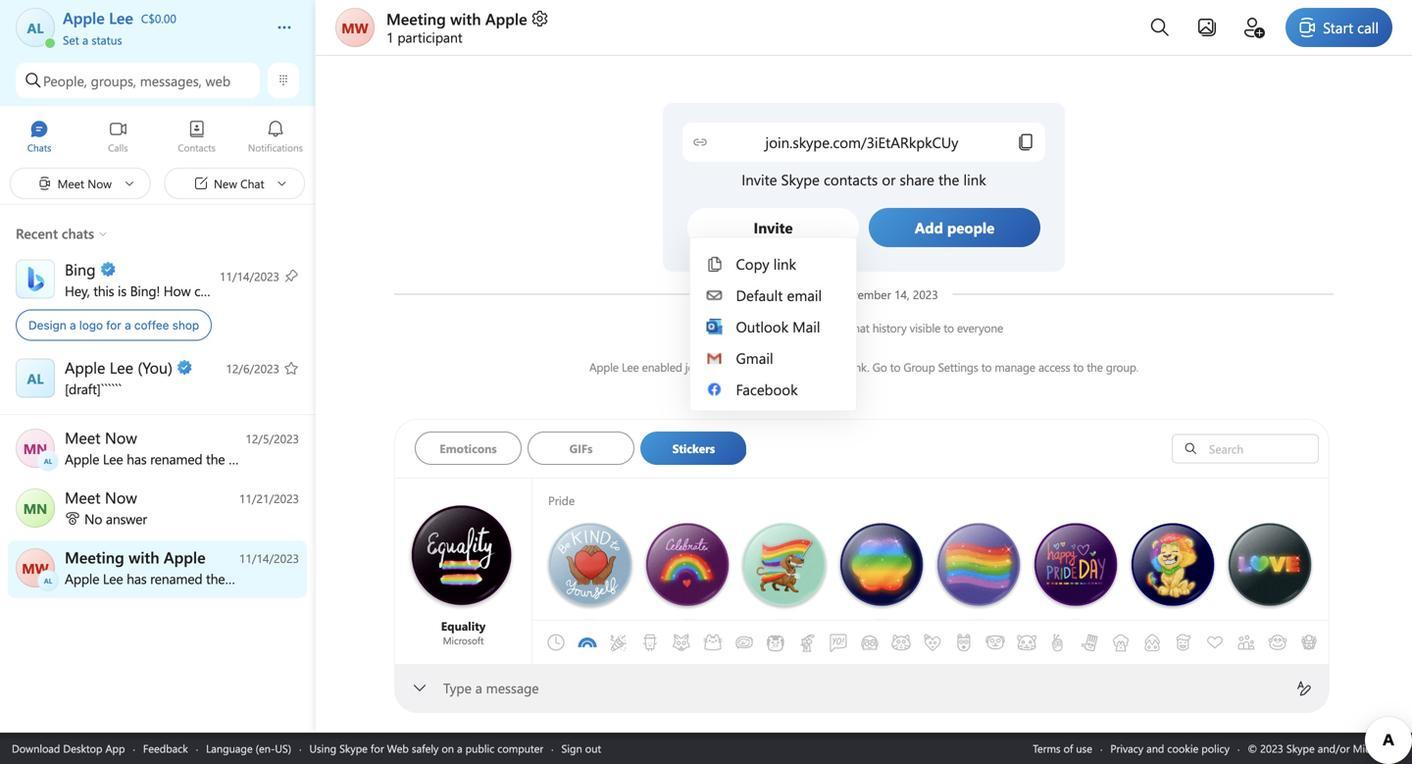 Task type: vqa. For each thing, say whether or not it's contained in the screenshot.
the top tell
no



Task type: locate. For each thing, give the bounding box(es) containing it.
no answer button
[[0, 481, 315, 539]]

1 vertical spatial apple
[[725, 320, 754, 335]]

shop
[[172, 318, 199, 332]]

1 horizontal spatial apple
[[589, 359, 619, 375]]

0 horizontal spatial this
[[93, 282, 114, 300]]

feedback
[[143, 741, 188, 756]]

to right the go
[[890, 359, 901, 375]]

apple left enabled
[[589, 359, 619, 375]]

messages,
[[140, 71, 202, 90]]

1 vertical spatial for
[[371, 741, 384, 756]]

today?
[[280, 282, 319, 300]]

a left coffee in the left of the page
[[125, 318, 131, 332]]

0 horizontal spatial the
[[829, 320, 845, 335]]

Type a message text field
[[444, 679, 1281, 699]]

lee left has
[[757, 320, 775, 335]]

language (en-us) link
[[206, 741, 291, 756]]

menu
[[691, 243, 857, 410]]

public
[[466, 741, 495, 756]]

language (en-us)
[[206, 741, 291, 756]]

this left is
[[93, 282, 114, 300]]

1 vertical spatial lee
[[622, 359, 639, 375]]

message
[[486, 679, 539, 697]]

the
[[829, 320, 845, 335], [1087, 359, 1103, 375]]

meeting
[[387, 8, 446, 29]]

privacy and cookie policy link
[[1111, 741, 1230, 756]]

is
[[118, 282, 127, 300]]

a
[[82, 32, 88, 48], [70, 318, 76, 332], [125, 318, 131, 332], [841, 359, 847, 375], [476, 679, 482, 697], [457, 741, 463, 756]]

coffee
[[134, 318, 169, 332]]

the left chat
[[829, 320, 845, 335]]

terms
[[1033, 741, 1061, 756]]

lee
[[757, 320, 775, 335], [622, 359, 639, 375]]

using skype for web safely on a public computer
[[309, 741, 544, 756]]

this
[[93, 282, 114, 300], [723, 359, 741, 375]]

a right set
[[82, 32, 88, 48]]

apple left has
[[725, 320, 754, 335]]

using skype for web safely on a public computer link
[[309, 741, 544, 756]]

with
[[450, 8, 481, 29]]

0 vertical spatial tab list
[[0, 111, 315, 165]]

1 horizontal spatial lee
[[757, 320, 775, 335]]

0 vertical spatial lee
[[757, 320, 775, 335]]

desktop
[[63, 741, 102, 756]]

set a status button
[[63, 27, 257, 48]]

for
[[106, 318, 121, 332], [371, 741, 384, 756]]

groups,
[[91, 71, 136, 90]]

2 vertical spatial apple
[[589, 359, 619, 375]]

bing
[[130, 282, 156, 300]]

0 vertical spatial for
[[106, 318, 121, 332]]

a right type
[[476, 679, 482, 697]]

!
[[156, 282, 160, 300]]

0 horizontal spatial lee
[[622, 359, 639, 375]]

2 horizontal spatial apple
[[725, 320, 754, 335]]

language
[[206, 741, 253, 756]]

to
[[944, 320, 954, 335], [890, 359, 901, 375], [982, 359, 992, 375], [1074, 359, 1084, 375]]

web
[[206, 71, 231, 90]]

1 horizontal spatial this
[[723, 359, 741, 375]]

0 vertical spatial the
[[829, 320, 845, 335]]

link.
[[850, 359, 870, 375]]

meeting with apple button
[[387, 8, 550, 29]]

apple lee enabled joining this conversation using a link. go to group settings to manage access to the group.
[[589, 359, 1139, 375]]

to right settings
[[982, 359, 992, 375]]

apple lee has made the chat history visible to everyone
[[725, 320, 1004, 335]]

tab list
[[0, 111, 315, 165], [415, 432, 1138, 471], [541, 593, 1413, 692]]

to right visible
[[944, 320, 954, 335]]

lee left enabled
[[622, 359, 639, 375]]

feedback link
[[143, 741, 188, 756]]

for right logo on the left of page
[[106, 318, 121, 332]]

type
[[443, 679, 472, 697]]

enabled
[[642, 359, 682, 375]]

using
[[811, 359, 838, 375]]

0 vertical spatial apple
[[485, 8, 527, 29]]

hey,
[[65, 282, 90, 300]]

help
[[225, 282, 251, 300]]

policy
[[1202, 741, 1230, 756]]

skype
[[339, 741, 368, 756]]

type a message
[[443, 679, 539, 697]]

people, groups, messages, web
[[43, 71, 231, 90]]

people,
[[43, 71, 87, 90]]

no
[[84, 510, 102, 528]]

the left "group."
[[1087, 359, 1103, 375]]

settings
[[938, 359, 979, 375]]

sign
[[562, 741, 582, 756]]

1 horizontal spatial the
[[1087, 359, 1103, 375]]

design a logo for a coffee shop
[[28, 318, 199, 332]]

everyone
[[957, 320, 1004, 335]]

for left web
[[371, 741, 384, 756]]

lee for has made the chat history visible to everyone
[[757, 320, 775, 335]]

apple
[[485, 8, 527, 29], [725, 320, 754, 335], [589, 359, 619, 375]]

sign out
[[562, 741, 602, 756]]

1 horizontal spatial for
[[371, 741, 384, 756]]

apple right with
[[485, 8, 527, 29]]

2 vertical spatial tab list
[[541, 593, 1413, 692]]

this right joining
[[723, 359, 741, 375]]

access
[[1039, 359, 1071, 375]]

manage
[[995, 359, 1036, 375]]

sign out link
[[562, 741, 602, 756]]

go
[[873, 359, 887, 375]]

of
[[1064, 741, 1073, 756]]

chat
[[848, 320, 870, 335]]

1 vertical spatial the
[[1087, 359, 1103, 375]]



Task type: describe. For each thing, give the bounding box(es) containing it.
answer
[[106, 510, 147, 528]]

can
[[194, 282, 215, 300]]

visible
[[910, 320, 941, 335]]

out
[[585, 741, 602, 756]]

use
[[1076, 741, 1093, 756]]

group.
[[1106, 359, 1139, 375]]

set a status
[[63, 32, 122, 48]]

design
[[28, 318, 66, 332]]

terms of use link
[[1033, 741, 1093, 756]]

0 vertical spatial this
[[93, 282, 114, 300]]

web
[[387, 741, 409, 756]]

computer
[[498, 741, 544, 756]]

a left link.
[[841, 359, 847, 375]]

made
[[798, 320, 826, 335]]

a right on
[[457, 741, 463, 756]]

a inside button
[[82, 32, 88, 48]]

and
[[1147, 741, 1165, 756]]

how
[[164, 282, 191, 300]]

history
[[873, 320, 907, 335]]

download desktop app
[[12, 741, 125, 756]]

i
[[218, 282, 222, 300]]

``````
[[101, 380, 122, 398]]

1 vertical spatial tab list
[[415, 432, 1138, 471]]

joining
[[685, 359, 720, 375]]

no answer
[[84, 510, 147, 528]]

to right access at top right
[[1074, 359, 1084, 375]]

1 vertical spatial this
[[723, 359, 741, 375]]

terms of use
[[1033, 741, 1093, 756]]

on
[[442, 741, 454, 756]]

conversation
[[744, 359, 808, 375]]

group
[[904, 359, 935, 375]]

people, groups, messages, web button
[[16, 63, 260, 98]]

apple for apple lee has made the chat history visible to everyone
[[725, 320, 754, 335]]

cookie
[[1168, 741, 1199, 756]]

Search text field
[[1205, 440, 1314, 458]]

a left logo on the left of page
[[70, 318, 76, 332]]

app
[[105, 741, 125, 756]]

download desktop app link
[[12, 741, 125, 756]]

using
[[309, 741, 337, 756]]

status
[[92, 32, 122, 48]]

logo
[[79, 318, 103, 332]]

us)
[[275, 741, 291, 756]]

0 horizontal spatial apple
[[485, 8, 527, 29]]

(en-
[[256, 741, 275, 756]]

set
[[63, 32, 79, 48]]

privacy
[[1111, 741, 1144, 756]]

[draft]
[[65, 380, 101, 398]]

meeting with apple
[[387, 8, 527, 29]]

[draft] ``````
[[65, 380, 122, 398]]

lee for enabled joining this conversation using a link. go to group settings to manage access to the group.
[[622, 359, 639, 375]]

safely
[[412, 741, 439, 756]]

you
[[255, 282, 276, 300]]

has
[[778, 320, 795, 335]]

download
[[12, 741, 60, 756]]

hey, this is bing ! how can i help you today?
[[65, 282, 322, 300]]

0 horizontal spatial for
[[106, 318, 121, 332]]

privacy and cookie policy
[[1111, 741, 1230, 756]]

apple for apple lee enabled joining this conversation using a link. go to group settings to manage access to the group.
[[589, 359, 619, 375]]



